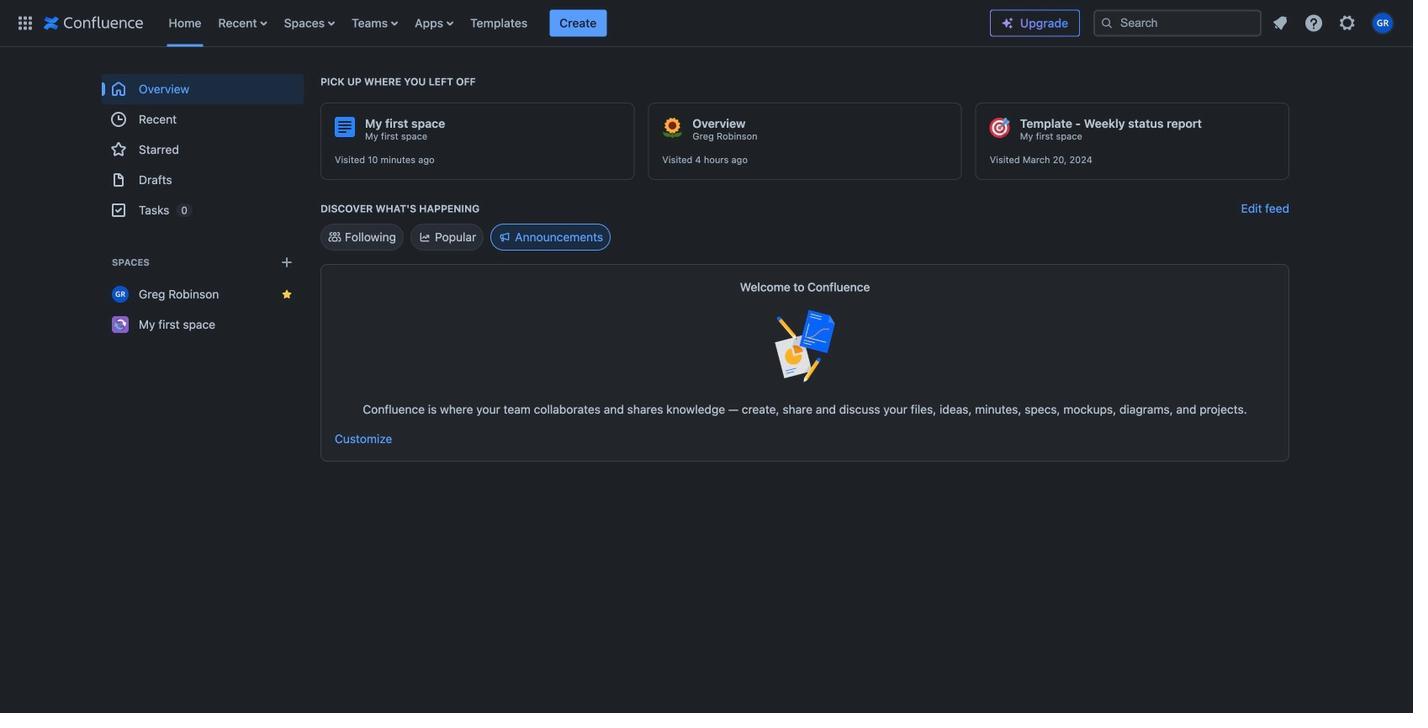 Task type: vqa. For each thing, say whether or not it's contained in the screenshot.
Goals
no



Task type: locate. For each thing, give the bounding box(es) containing it.
confluence image
[[44, 13, 143, 33], [44, 13, 143, 33]]

list
[[160, 0, 990, 47], [1265, 8, 1403, 38]]

banner
[[0, 0, 1414, 47]]

list for premium image
[[1265, 8, 1403, 38]]

0 horizontal spatial list
[[160, 0, 990, 47]]

list item inside global element
[[550, 10, 607, 37]]

search image
[[1101, 16, 1114, 30]]

list item
[[550, 10, 607, 37]]

Search field
[[1094, 10, 1262, 37]]

group
[[102, 74, 304, 226]]

:sunflower: image
[[662, 118, 683, 138], [662, 118, 683, 138]]

unstar this space image
[[280, 288, 294, 301]]

premium image
[[1001, 16, 1015, 30]]

1 horizontal spatial list
[[1265, 8, 1403, 38]]

:dart: image
[[990, 118, 1010, 138], [990, 118, 1010, 138]]

None search field
[[1094, 10, 1262, 37]]



Task type: describe. For each thing, give the bounding box(es) containing it.
notification icon image
[[1271, 13, 1291, 33]]

create a space image
[[277, 252, 297, 273]]

global element
[[10, 0, 990, 47]]

appswitcher icon image
[[15, 13, 35, 33]]

list for the appswitcher icon
[[160, 0, 990, 47]]

help icon image
[[1304, 13, 1324, 33]]

settings icon image
[[1338, 13, 1358, 33]]



